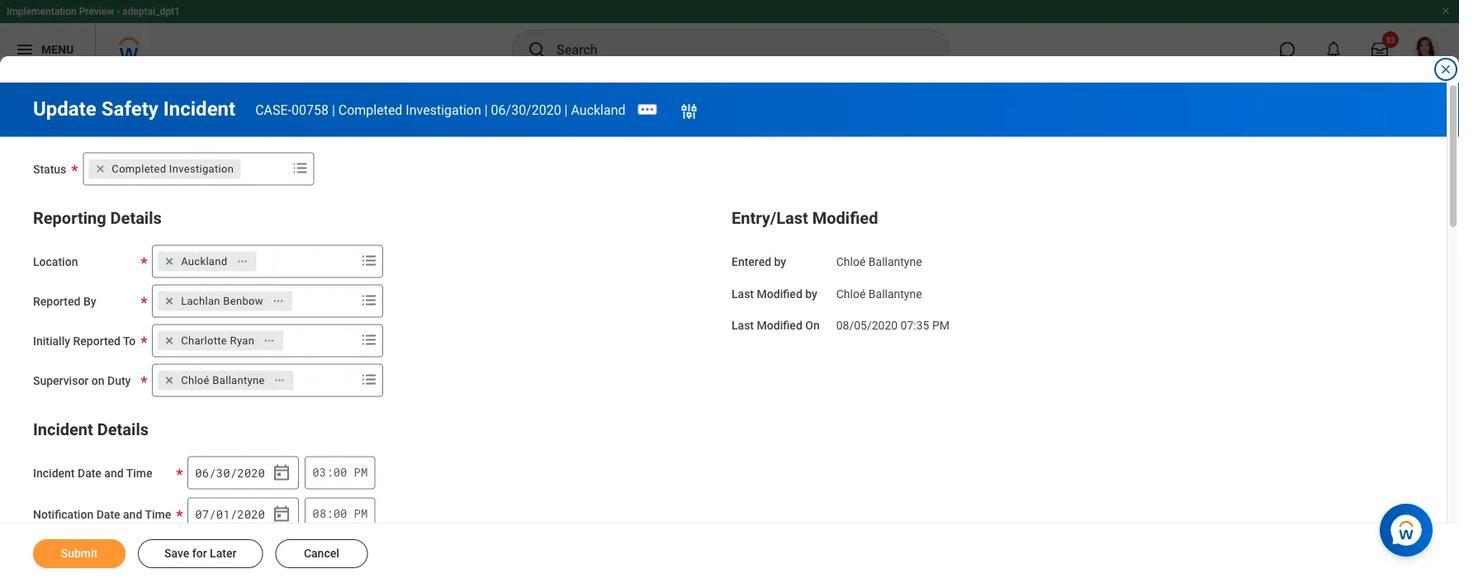 Task type: locate. For each thing, give the bounding box(es) containing it.
1 before or after midday spin button from the top
[[354, 465, 368, 480]]

calendar image left 08
[[272, 504, 292, 524]]

0 horizontal spatial related actions image
[[237, 255, 248, 267]]

minute spin button right 08
[[333, 506, 347, 521]]

calendar image inside "notification date and time" 'group'
[[272, 504, 292, 524]]

30
[[216, 465, 230, 480]]

last modified by
[[732, 287, 818, 300]]

/
[[209, 465, 216, 480], [230, 465, 237, 480], [209, 506, 216, 522], [230, 506, 237, 522]]

0 vertical spatial 00
[[333, 465, 347, 480]]

chloé ballantyne element for entered by
[[836, 252, 922, 268]]

incident up the "notification"
[[33, 466, 75, 480]]

calendar image
[[272, 463, 292, 483], [272, 504, 292, 524]]

1 vertical spatial before or after midday spin button
[[354, 506, 368, 521]]

chloé up 08/05/2020
[[836, 287, 866, 300]]

by up on
[[806, 287, 818, 300]]

07 / 01 / 2020
[[195, 506, 265, 522]]

lachlan benbow
[[181, 295, 263, 307]]

0 vertical spatial :
[[326, 465, 333, 480]]

0 vertical spatial pm
[[932, 319, 950, 332]]

1 vertical spatial chloé ballantyne element
[[836, 284, 922, 300]]

and down incident date and time
[[123, 508, 142, 521]]

ballantyne
[[869, 255, 922, 268], [869, 287, 922, 300], [213, 374, 265, 387]]

calendar image inside incident date and time group
[[272, 463, 292, 483]]

details for incident details
[[97, 420, 149, 439]]

related actions image right "ryan"
[[264, 335, 275, 346]]

hour spin button up cancel
[[312, 506, 326, 521]]

2 hour spin button from the top
[[312, 506, 326, 521]]

before or after midday spin button for 08 : 00 pm
[[354, 506, 368, 521]]

time for 06
[[126, 466, 152, 480]]

1 vertical spatial ballantyne
[[869, 287, 922, 300]]

cancel
[[304, 547, 339, 560]]

0 vertical spatial hour spin button
[[312, 465, 326, 480]]

case-00758 | completed investigation | 06/30/2020 | auckland
[[255, 102, 626, 117]]

last for last modified on
[[732, 319, 754, 332]]

related actions image for supervisor on duty
[[274, 374, 286, 386]]

initially reported to
[[33, 334, 136, 348]]

00 right 08
[[333, 506, 347, 521]]

1 vertical spatial calendar image
[[272, 504, 292, 524]]

0 vertical spatial x small image
[[92, 161, 108, 177]]

related actions image
[[272, 295, 284, 307], [274, 374, 286, 386]]

1 vertical spatial and
[[123, 508, 142, 521]]

: for 08
[[326, 506, 333, 521]]

1 vertical spatial by
[[806, 287, 818, 300]]

chloé ballantyne for entered by
[[836, 255, 922, 268]]

1 vertical spatial hour spin button
[[312, 506, 326, 521]]

0 vertical spatial before or after midday spin button
[[354, 465, 368, 480]]

1 horizontal spatial |
[[485, 102, 488, 117]]

1 vertical spatial time
[[145, 508, 171, 521]]

0 vertical spatial chloé ballantyne
[[836, 255, 922, 268]]

0 horizontal spatial |
[[332, 102, 335, 117]]

00 right 03 on the bottom of page
[[333, 465, 347, 480]]

0 vertical spatial completed
[[338, 102, 403, 117]]

2 vertical spatial pm
[[354, 506, 368, 521]]

1 vertical spatial incident
[[33, 420, 93, 439]]

related actions image
[[237, 255, 248, 267], [264, 335, 275, 346]]

x small image right duty on the left of the page
[[161, 372, 178, 389]]

chloé ballantyne element inside option
[[181, 373, 265, 388]]

completed
[[338, 102, 403, 117], [112, 163, 166, 175]]

date up notification date and time
[[78, 466, 101, 480]]

2 vertical spatial chloé ballantyne
[[181, 374, 265, 387]]

incident date and time
[[33, 466, 152, 480]]

before or after midday spin button right 03 on the bottom of page
[[354, 465, 368, 480]]

00
[[333, 465, 347, 480], [333, 506, 347, 521]]

later
[[210, 547, 237, 560]]

incident down supervisor
[[33, 420, 93, 439]]

0 vertical spatial incident
[[163, 97, 236, 121]]

hour spin button up 08
[[312, 465, 326, 480]]

2 vertical spatial modified
[[757, 319, 803, 332]]

entry/last modified
[[732, 209, 878, 228]]

auckland right 06/30/2020
[[571, 102, 626, 117]]

completed right '00758'
[[338, 102, 403, 117]]

incident details
[[33, 420, 149, 439]]

0 vertical spatial time
[[126, 466, 152, 480]]

profile logan mcneil element
[[1403, 31, 1450, 68]]

reporting details group
[[33, 205, 715, 397]]

1 vertical spatial related actions image
[[274, 374, 286, 386]]

0 horizontal spatial x small image
[[92, 161, 108, 177]]

0 vertical spatial chloé ballantyne element
[[836, 252, 922, 268]]

entry/last
[[732, 209, 808, 228]]

-
[[117, 6, 120, 17]]

modified right "entry/last"
[[813, 209, 878, 228]]

hour spin button containing 08
[[312, 506, 326, 521]]

investigation
[[406, 102, 481, 117], [169, 163, 234, 175]]

chloé down 'entry/last modified'
[[836, 255, 866, 268]]

2 vertical spatial ballantyne
[[213, 374, 265, 387]]

2 vertical spatial x small image
[[161, 372, 178, 389]]

1 vertical spatial details
[[97, 420, 149, 439]]

modified down last modified by
[[757, 319, 803, 332]]

|
[[332, 102, 335, 117], [485, 102, 488, 117], [565, 102, 568, 117]]

minute spin button right 03 on the bottom of page
[[333, 465, 347, 480]]

time
[[126, 466, 152, 480], [145, 508, 171, 521]]

0 vertical spatial related actions image
[[237, 255, 248, 267]]

0 vertical spatial chloé
[[836, 255, 866, 268]]

1 vertical spatial date
[[96, 508, 120, 521]]

2020 for 06 / 30 / 2020
[[237, 465, 265, 480]]

3 x small image from the top
[[161, 372, 178, 389]]

/ right 06 at the left of page
[[209, 465, 216, 480]]

related actions image inside charlotte ryan, press delete to clear value. option
[[264, 335, 275, 346]]

1 vertical spatial related actions image
[[264, 335, 275, 346]]

related actions image right benbow
[[272, 295, 284, 307]]

chloé inside option
[[181, 374, 210, 387]]

pm right 08
[[354, 506, 368, 521]]

0 vertical spatial details
[[110, 209, 162, 228]]

0 vertical spatial x small image
[[161, 293, 178, 309]]

2020 right 30
[[237, 465, 265, 480]]

save for later button
[[138, 539, 263, 568]]

1 | from the left
[[332, 102, 335, 117]]

1 horizontal spatial by
[[806, 287, 818, 300]]

last down last modified by
[[732, 319, 754, 332]]

| left 06/30/2020
[[485, 102, 488, 117]]

incident
[[163, 97, 236, 121], [33, 420, 93, 439], [33, 466, 75, 480]]

2020 right 01
[[237, 506, 265, 522]]

1 vertical spatial auckland
[[181, 255, 227, 268]]

and
[[104, 466, 124, 480], [123, 508, 142, 521]]

2020 inside 07 / 01 / 2020
[[237, 506, 265, 522]]

entered
[[732, 255, 772, 268]]

x small image inside lachlan benbow, press delete to clear value. option
[[161, 293, 178, 309]]

related actions image right 'auckland' element
[[237, 255, 248, 267]]

incident up completed investigation
[[163, 97, 236, 121]]

before or after midday spin button
[[354, 465, 368, 480], [354, 506, 368, 521]]

2 minute spin button from the top
[[333, 506, 347, 521]]

06/30/2020
[[491, 102, 561, 117]]

1 00 from the top
[[333, 465, 347, 480]]

reported left by
[[33, 294, 80, 308]]

ballantyne inside chloé ballantyne, press delete to clear value. option
[[213, 374, 265, 387]]

07
[[195, 506, 209, 522]]

03 : 00 pm
[[312, 465, 368, 480]]

for
[[192, 547, 207, 560]]

:
[[326, 465, 333, 480], [326, 506, 333, 521]]

0 vertical spatial modified
[[813, 209, 878, 228]]

date down incident date and time
[[96, 508, 120, 521]]

1 vertical spatial minute spin button
[[333, 506, 347, 521]]

details for reporting details
[[110, 209, 162, 228]]

x small image
[[92, 161, 108, 177], [161, 253, 178, 270]]

reported left to
[[73, 334, 121, 348]]

1 horizontal spatial related actions image
[[264, 335, 275, 346]]

charlotte ryan element
[[181, 333, 255, 348]]

auckland up the lachlan
[[181, 255, 227, 268]]

and up notification date and time
[[104, 466, 124, 480]]

| right '00758'
[[332, 102, 335, 117]]

1 vertical spatial :
[[326, 506, 333, 521]]

reporting details button
[[33, 209, 162, 228]]

details down completed investigation, press delete to clear value. option
[[110, 209, 162, 228]]

2020 for 07 / 01 / 2020
[[237, 506, 265, 522]]

pm for 03 : 00 pm
[[354, 465, 368, 480]]

2 00 from the top
[[333, 506, 347, 521]]

prompts image
[[290, 158, 310, 178], [359, 251, 379, 271], [359, 290, 379, 310], [359, 330, 379, 350], [359, 370, 379, 389]]

1 vertical spatial modified
[[757, 287, 803, 300]]

to
[[123, 334, 136, 348]]

/ right 30
[[230, 465, 237, 480]]

action bar region
[[0, 523, 1459, 583]]

by right the entered
[[774, 255, 786, 268]]

2 vertical spatial incident
[[33, 466, 75, 480]]

modified
[[813, 209, 878, 228], [757, 287, 803, 300], [757, 319, 803, 332]]

1 calendar image from the top
[[272, 463, 292, 483]]

x small image for to
[[161, 332, 178, 349]]

2 horizontal spatial |
[[565, 102, 568, 117]]

x small image inside completed investigation, press delete to clear value. option
[[92, 161, 108, 177]]

auckland element
[[181, 254, 227, 269]]

1 x small image from the top
[[161, 293, 178, 309]]

hour spin button containing 03
[[312, 465, 326, 480]]

03
[[312, 465, 326, 480]]

implementation
[[7, 6, 77, 17]]

details down duty on the left of the page
[[97, 420, 149, 439]]

1 horizontal spatial x small image
[[161, 253, 178, 270]]

chloé for entered by
[[836, 255, 866, 268]]

save for later
[[164, 547, 237, 560]]

1 vertical spatial 00
[[333, 506, 347, 521]]

2 : from the top
[[326, 506, 333, 521]]

: right 03 on the bottom of page
[[326, 465, 333, 480]]

0 horizontal spatial auckland
[[181, 255, 227, 268]]

charlotte ryan
[[181, 335, 255, 347]]

calendar image left 03 on the bottom of page
[[272, 463, 292, 483]]

06
[[195, 465, 209, 480]]

2020
[[237, 465, 265, 480], [237, 506, 265, 522]]

2 vertical spatial chloé ballantyne element
[[181, 373, 265, 388]]

1 vertical spatial 2020
[[237, 506, 265, 522]]

0 vertical spatial investigation
[[406, 102, 481, 117]]

0 vertical spatial ballantyne
[[869, 255, 922, 268]]

0 vertical spatial and
[[104, 466, 124, 480]]

charlotte
[[181, 335, 227, 347]]

x small image
[[161, 293, 178, 309], [161, 332, 178, 349], [161, 372, 178, 389]]

1 horizontal spatial completed
[[338, 102, 403, 117]]

change selection image
[[679, 101, 699, 121]]

notifications large image
[[1326, 41, 1342, 58]]

x small image inside auckland, press delete to clear value. option
[[161, 253, 178, 270]]

x small image inside chloé ballantyne, press delete to clear value. option
[[161, 372, 178, 389]]

0 vertical spatial related actions image
[[272, 295, 284, 307]]

modified for entry/last modified
[[813, 209, 878, 228]]

last
[[732, 287, 754, 300], [732, 319, 754, 332]]

1 : from the top
[[326, 465, 333, 480]]

2 vertical spatial chloé
[[181, 374, 210, 387]]

details
[[110, 209, 162, 228], [97, 420, 149, 439]]

before or after midday spin button right 08
[[354, 506, 368, 521]]

2 2020 from the top
[[237, 506, 265, 522]]

0 horizontal spatial investigation
[[169, 163, 234, 175]]

close update safety incident image
[[1440, 63, 1453, 76]]

0 vertical spatial 2020
[[237, 465, 265, 480]]

submit
[[61, 547, 98, 560]]

related actions image for location
[[237, 255, 248, 267]]

1 vertical spatial last
[[732, 319, 754, 332]]

2 last from the top
[[732, 319, 754, 332]]

chloé
[[836, 255, 866, 268], [836, 287, 866, 300], [181, 374, 210, 387]]

entry/last modified group
[[732, 205, 1414, 334]]

1 last from the top
[[732, 287, 754, 300]]

incident date and time group
[[188, 456, 299, 489]]

1 vertical spatial investigation
[[169, 163, 234, 175]]

1 vertical spatial completed
[[112, 163, 166, 175]]

2 before or after midday spin button from the top
[[354, 506, 368, 521]]

0 horizontal spatial completed
[[112, 163, 166, 175]]

reported by
[[33, 294, 96, 308]]

auckland
[[571, 102, 626, 117], [181, 255, 227, 268]]

1 vertical spatial x small image
[[161, 332, 178, 349]]

pm right 07:35
[[932, 319, 950, 332]]

completed down update safety incident
[[112, 163, 166, 175]]

last down the entered
[[732, 287, 754, 300]]

1 2020 from the top
[[237, 465, 265, 480]]

2020 inside 06 / 30 / 2020
[[237, 465, 265, 480]]

0 vertical spatial minute spin button
[[333, 465, 347, 480]]

chloé down charlotte
[[181, 374, 210, 387]]

incident for details
[[33, 420, 93, 439]]

| right 06/30/2020
[[565, 102, 568, 117]]

modified for last modified by
[[757, 287, 803, 300]]

workday assistant region
[[1380, 497, 1440, 557]]

0 vertical spatial last
[[732, 287, 754, 300]]

chloé ballantyne
[[836, 255, 922, 268], [836, 287, 922, 300], [181, 374, 265, 387]]

pm right 03 on the bottom of page
[[354, 465, 368, 480]]

x small image for duty
[[161, 372, 178, 389]]

0 horizontal spatial by
[[774, 255, 786, 268]]

2 x small image from the top
[[161, 332, 178, 349]]

: right 08
[[326, 506, 333, 521]]

1 vertical spatial chloé ballantyne
[[836, 287, 922, 300]]

x small image for status
[[92, 161, 108, 177]]

2 calendar image from the top
[[272, 504, 292, 524]]

x small image inside charlotte ryan, press delete to clear value. option
[[161, 332, 178, 349]]

date
[[78, 466, 101, 480], [96, 508, 120, 521]]

08
[[312, 506, 326, 521]]

prompts image for reported
[[359, 330, 379, 350]]

case-
[[255, 102, 292, 117]]

lachlan benbow element
[[181, 294, 263, 308]]

reported
[[33, 294, 80, 308], [73, 334, 121, 348]]

calendar image for 07 / 01 / 2020
[[272, 504, 292, 524]]

time up notification date and time
[[126, 466, 152, 480]]

minute spin button for 08
[[333, 506, 347, 521]]

1 vertical spatial x small image
[[161, 253, 178, 270]]

1 hour spin button from the top
[[312, 465, 326, 480]]

1 vertical spatial pm
[[354, 465, 368, 480]]

pm
[[932, 319, 950, 332], [354, 465, 368, 480], [354, 506, 368, 521]]

time for 07
[[145, 508, 171, 521]]

entered by
[[732, 255, 786, 268]]

0 vertical spatial calendar image
[[272, 463, 292, 483]]

modified up last modified on in the bottom right of the page
[[757, 287, 803, 300]]

x small image left the lachlan
[[161, 293, 178, 309]]

by
[[774, 255, 786, 268], [806, 287, 818, 300]]

related actions image down charlotte ryan, press delete to clear value. option
[[274, 374, 286, 386]]

0 vertical spatial by
[[774, 255, 786, 268]]

x small image left 'auckland' element
[[161, 253, 178, 270]]

minute spin button
[[333, 465, 347, 480], [333, 506, 347, 521]]

x small image up reporting details
[[92, 161, 108, 177]]

reporting
[[33, 209, 106, 228]]

1 horizontal spatial auckland
[[571, 102, 626, 117]]

time up save on the left of page
[[145, 508, 171, 521]]

x small image for location
[[161, 253, 178, 270]]

x small image left charlotte
[[161, 332, 178, 349]]

hour spin button
[[312, 465, 326, 480], [312, 506, 326, 521]]

0 vertical spatial date
[[78, 466, 101, 480]]

0 vertical spatial auckland
[[571, 102, 626, 117]]

chloé ballantyne element
[[836, 252, 922, 268], [836, 284, 922, 300], [181, 373, 265, 388]]

1 minute spin button from the top
[[333, 465, 347, 480]]

incident details button
[[33, 420, 149, 439]]

1 vertical spatial chloé
[[836, 287, 866, 300]]



Task type: describe. For each thing, give the bounding box(es) containing it.
notification date and time
[[33, 508, 171, 521]]

related actions image for reported by
[[272, 295, 284, 307]]

last modified on
[[732, 319, 820, 332]]

3 | from the left
[[565, 102, 568, 117]]

1 vertical spatial reported
[[73, 334, 121, 348]]

reporting details
[[33, 209, 162, 228]]

chloé for last modified by
[[836, 287, 866, 300]]

entry/last modified button
[[732, 209, 878, 228]]

/ right 01
[[230, 506, 237, 522]]

: for 03
[[326, 465, 333, 480]]

01
[[216, 506, 230, 522]]

close environment banner image
[[1441, 6, 1451, 16]]

supervisor on duty
[[33, 374, 131, 387]]

completed investigation
[[112, 163, 234, 175]]

implementation preview -   adeptai_dpt1
[[7, 6, 180, 17]]

lachlan benbow, press delete to clear value. option
[[158, 291, 292, 311]]

and for 07
[[123, 508, 142, 521]]

save
[[164, 547, 189, 560]]

chloé ballantyne, press delete to clear value. option
[[158, 370, 294, 390]]

2 | from the left
[[485, 102, 488, 117]]

08/05/2020 07:35 pm
[[836, 319, 950, 332]]

notification date and time group
[[188, 498, 299, 531]]

duty
[[107, 374, 131, 387]]

08/05/2020
[[836, 319, 898, 332]]

completed inside completed investigation element
[[112, 163, 166, 175]]

date for 06
[[78, 466, 101, 480]]

location
[[33, 255, 78, 268]]

search image
[[527, 40, 547, 59]]

hour spin button for 08
[[312, 506, 326, 521]]

auckland inside option
[[181, 255, 227, 268]]

08 : 00 pm
[[312, 506, 368, 521]]

chloé ballantyne for last modified by
[[836, 287, 922, 300]]

completed investigation element
[[112, 161, 234, 176]]

06 / 30 / 2020
[[195, 465, 265, 480]]

/ right 07
[[209, 506, 216, 522]]

before or after midday spin button for 03 : 00 pm
[[354, 465, 368, 480]]

00758
[[292, 102, 329, 117]]

ryan
[[230, 335, 255, 347]]

notification
[[33, 508, 93, 521]]

update safety incident dialog
[[0, 0, 1459, 583]]

07:35
[[901, 319, 930, 332]]

0 vertical spatial reported
[[33, 294, 80, 308]]

incident details group
[[33, 417, 715, 583]]

pm inside last modified on element
[[932, 319, 950, 332]]

incident for date
[[33, 466, 75, 480]]

adeptai_dpt1
[[122, 6, 180, 17]]

ballantyne for last modified by
[[869, 287, 922, 300]]

modified for last modified on
[[757, 319, 803, 332]]

completed investigation, press delete to clear value. option
[[89, 159, 241, 179]]

investigation inside option
[[169, 163, 234, 175]]

supervisor
[[33, 374, 89, 387]]

preview
[[79, 6, 114, 17]]

00 for 08
[[333, 506, 347, 521]]

benbow
[[223, 295, 263, 307]]

on
[[806, 319, 820, 332]]

submit button
[[33, 539, 126, 568]]

inbox large image
[[1372, 41, 1388, 58]]

00 for 03
[[333, 465, 347, 480]]

and for 06
[[104, 466, 124, 480]]

hour spin button for 03
[[312, 465, 326, 480]]

last modified on element
[[836, 309, 950, 334]]

auckland, press delete to clear value. option
[[158, 252, 256, 271]]

by
[[83, 294, 96, 308]]

1 horizontal spatial investigation
[[406, 102, 481, 117]]

calendar image for 06 / 30 / 2020
[[272, 463, 292, 483]]

minute spin button for 03
[[333, 465, 347, 480]]

on
[[91, 374, 105, 387]]

status
[[33, 162, 66, 176]]

last for last modified by
[[732, 287, 754, 300]]

ballantyne for entered by
[[869, 255, 922, 268]]

update safety incident main content
[[0, 83, 1459, 583]]

prompts image for by
[[359, 290, 379, 310]]

initially
[[33, 334, 70, 348]]

pm for 08 : 00 pm
[[354, 506, 368, 521]]

update safety incident
[[33, 97, 236, 121]]

chloé ballantyne inside option
[[181, 374, 265, 387]]

case-00758 | completed investigation | 06/30/2020 | auckland element
[[255, 102, 626, 117]]

chloé ballantyne element for last modified by
[[836, 284, 922, 300]]

charlotte ryan, press delete to clear value. option
[[158, 331, 283, 351]]

implementation preview -   adeptai_dpt1 banner
[[0, 0, 1459, 76]]

safety
[[101, 97, 158, 121]]

related actions image for initially reported to
[[264, 335, 275, 346]]

prompts image for on
[[359, 370, 379, 389]]

date for 07
[[96, 508, 120, 521]]

cancel button
[[275, 539, 368, 568]]

lachlan
[[181, 295, 220, 307]]

update
[[33, 97, 96, 121]]



Task type: vqa. For each thing, say whether or not it's contained in the screenshot.
All Items
no



